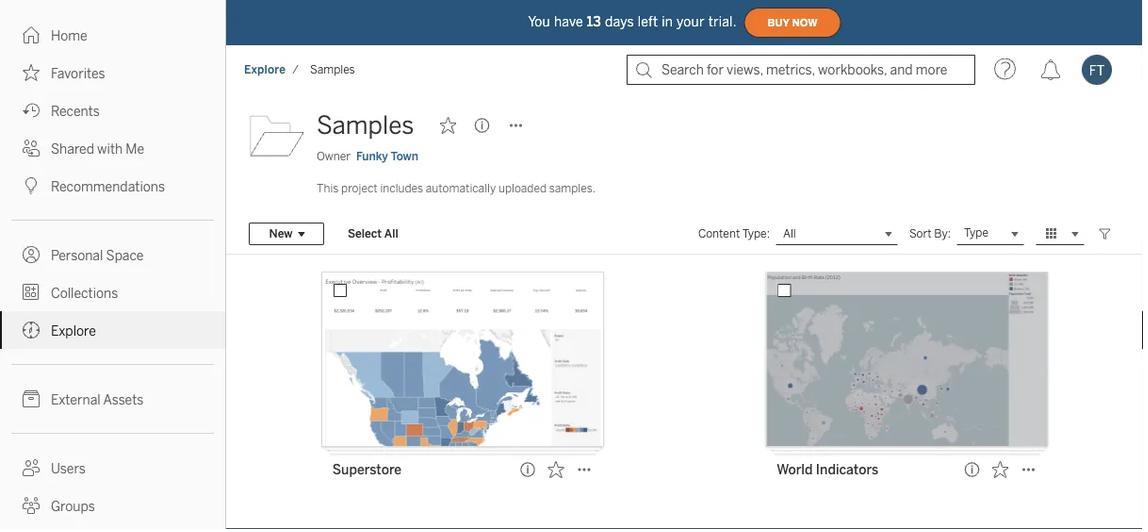 Task type: locate. For each thing, give the bounding box(es) containing it.
users
[[51, 461, 86, 476]]

1 horizontal spatial all
[[784, 227, 797, 241]]

samples.
[[550, 182, 596, 195]]

explore left "/"
[[244, 63, 286, 76]]

new button
[[249, 223, 324, 245]]

personal space link
[[0, 236, 225, 274]]

explore link
[[243, 62, 287, 77], [0, 311, 225, 349]]

samples
[[310, 63, 355, 76], [317, 111, 414, 140]]

buy now button
[[745, 8, 842, 38]]

0 horizontal spatial explore link
[[0, 311, 225, 349]]

buy
[[768, 17, 790, 29]]

explore inside explore "link"
[[51, 323, 96, 339]]

Search for views, metrics, workbooks, and more text field
[[627, 55, 976, 85]]

town
[[391, 149, 419, 163]]

all button
[[776, 223, 899, 245]]

2 all from the left
[[784, 227, 797, 241]]

1 all from the left
[[385, 227, 399, 241]]

explore for explore /
[[244, 63, 286, 76]]

recommendations link
[[0, 167, 225, 205]]

users link
[[0, 449, 225, 487]]

all
[[385, 227, 399, 241], [784, 227, 797, 241]]

new
[[269, 227, 293, 241]]

explore link down the collections
[[0, 311, 225, 349]]

select all button
[[336, 223, 411, 245]]

type button
[[957, 223, 1025, 245]]

now
[[793, 17, 818, 29]]

explore down the collections
[[51, 323, 96, 339]]

all right select
[[385, 227, 399, 241]]

1 vertical spatial explore
[[51, 323, 96, 339]]

trial.
[[709, 14, 737, 29]]

collections link
[[0, 274, 225, 311]]

samples element
[[305, 63, 361, 76]]

explore
[[244, 63, 286, 76], [51, 323, 96, 339]]

external assets link
[[0, 380, 225, 418]]

0 vertical spatial explore link
[[243, 62, 287, 77]]

superstore
[[333, 462, 402, 477]]

shared with me
[[51, 141, 144, 157]]

sort
[[910, 227, 932, 240]]

sort by:
[[910, 227, 952, 240]]

me
[[126, 141, 144, 157]]

1 horizontal spatial explore
[[244, 63, 286, 76]]

all inside "popup button"
[[784, 227, 797, 241]]

shared
[[51, 141, 94, 157]]

recents link
[[0, 91, 225, 129]]

funky town link
[[357, 148, 419, 165]]

type
[[965, 226, 989, 240]]

samples right "/"
[[310, 63, 355, 76]]

all right type:
[[784, 227, 797, 241]]

explore link left "/"
[[243, 62, 287, 77]]

have
[[554, 14, 584, 29]]

shared with me link
[[0, 129, 225, 167]]

personal
[[51, 248, 103, 263]]

this
[[317, 182, 339, 195]]

0 horizontal spatial explore
[[51, 323, 96, 339]]

0 horizontal spatial all
[[385, 227, 399, 241]]

samples up owner funky town
[[317, 111, 414, 140]]

home link
[[0, 16, 225, 54]]

favorites
[[51, 66, 105, 81]]

main navigation. press the up and down arrow keys to access links. element
[[0, 16, 225, 529]]

uploaded
[[499, 182, 547, 195]]

grid view image
[[1044, 225, 1061, 242]]

1 vertical spatial explore link
[[0, 311, 225, 349]]

0 vertical spatial samples
[[310, 63, 355, 76]]

recents
[[51, 103, 100, 119]]

favorites link
[[0, 54, 225, 91]]

0 vertical spatial explore
[[244, 63, 286, 76]]

owner
[[317, 149, 351, 163]]

1 horizontal spatial explore link
[[243, 62, 287, 77]]

by:
[[935, 227, 952, 240]]



Task type: describe. For each thing, give the bounding box(es) containing it.
includes
[[380, 182, 424, 195]]

/
[[293, 63, 299, 76]]

assets
[[103, 392, 144, 407]]

select all
[[348, 227, 399, 241]]

your
[[677, 14, 705, 29]]

space
[[106, 248, 144, 263]]

left
[[638, 14, 658, 29]]

owner funky town
[[317, 149, 419, 163]]

world indicators
[[777, 462, 879, 477]]

explore /
[[244, 63, 299, 76]]

explore for explore
[[51, 323, 96, 339]]

recommendations
[[51, 179, 165, 194]]

content
[[699, 227, 741, 240]]

world
[[777, 462, 813, 477]]

collections
[[51, 285, 118, 301]]

in
[[662, 14, 673, 29]]

you
[[529, 14, 551, 29]]

all inside button
[[385, 227, 399, 241]]

groups
[[51, 498, 95, 514]]

funky
[[357, 149, 388, 163]]

select
[[348, 227, 382, 241]]

automatically
[[426, 182, 496, 195]]

13
[[587, 14, 602, 29]]

project image
[[249, 107, 306, 163]]

indicators
[[817, 462, 879, 477]]

content type:
[[699, 227, 770, 240]]

groups link
[[0, 487, 225, 524]]

project
[[341, 182, 378, 195]]

type:
[[743, 227, 770, 240]]

personal space
[[51, 248, 144, 263]]

this project includes automatically uploaded samples.
[[317, 182, 596, 195]]

1 vertical spatial samples
[[317, 111, 414, 140]]

external
[[51, 392, 101, 407]]

buy now
[[768, 17, 818, 29]]

external assets
[[51, 392, 144, 407]]

you have 13 days left in your trial.
[[529, 14, 737, 29]]

with
[[97, 141, 123, 157]]

home
[[51, 28, 87, 43]]

days
[[605, 14, 635, 29]]



Task type: vqa. For each thing, say whether or not it's contained in the screenshot.
No corresponding to No unassigned clients
no



